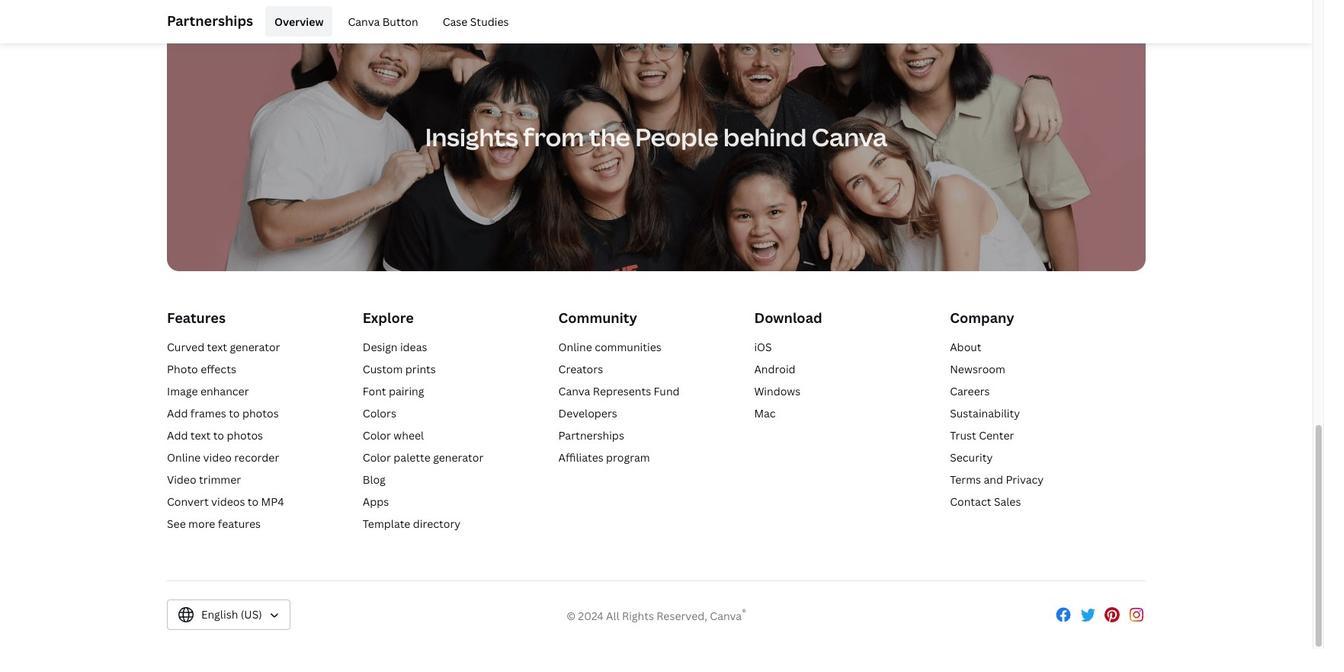 Task type: describe. For each thing, give the bounding box(es) containing it.
case studies link
[[434, 6, 518, 37]]

custom
[[363, 362, 403, 377]]

terms and privacy link
[[950, 473, 1044, 487]]

online communities link
[[559, 340, 662, 355]]

curved text generator link
[[167, 340, 280, 355]]

about
[[950, 340, 982, 355]]

menu bar containing overview
[[259, 6, 518, 37]]

careers link
[[950, 385, 990, 399]]

partnerships inside online communities creators canva represents fund developers partnerships affiliates program
[[559, 429, 624, 443]]

palette
[[394, 451, 431, 465]]

curved text generator photo effects image enhancer add frames to photos add text to photos online video recorder video trimmer convert videos to mp4 see more features
[[167, 340, 284, 532]]

design ideas custom prints font pairing colors color wheel color palette generator blog apps template directory
[[363, 340, 484, 532]]

privacy
[[1006, 473, 1044, 487]]

see more features link
[[167, 517, 261, 532]]

download
[[754, 309, 822, 327]]

overview link
[[265, 6, 333, 37]]

blog link
[[363, 473, 386, 487]]

online inside online communities creators canva represents fund developers partnerships affiliates program
[[559, 340, 592, 355]]

ideas
[[400, 340, 427, 355]]

1 add from the top
[[167, 407, 188, 421]]

wheel
[[394, 429, 424, 443]]

2 color from the top
[[363, 451, 391, 465]]

0 vertical spatial partnerships
[[167, 11, 253, 29]]

case
[[443, 14, 468, 29]]

windows link
[[754, 385, 801, 399]]

newsroom
[[950, 362, 1005, 377]]

(us)
[[241, 608, 262, 622]]

add text to photos link
[[167, 429, 263, 443]]

trust
[[950, 429, 976, 443]]

1 vertical spatial to
[[213, 429, 224, 443]]

communities
[[595, 340, 662, 355]]

2 vertical spatial to
[[248, 495, 259, 510]]

security
[[950, 451, 993, 465]]

mp4
[[261, 495, 284, 510]]

windows
[[754, 385, 801, 399]]

curved
[[167, 340, 204, 355]]

2024
[[578, 609, 604, 624]]

canva represents fund link
[[559, 385, 680, 399]]

prints
[[405, 362, 436, 377]]

mac link
[[754, 407, 776, 421]]

online inside curved text generator photo effects image enhancer add frames to photos add text to photos online video recorder video trimmer convert videos to mp4 see more features
[[167, 451, 201, 465]]

1 color from the top
[[363, 429, 391, 443]]

apps
[[363, 495, 389, 510]]

and
[[984, 473, 1003, 487]]

reserved,
[[657, 609, 707, 624]]

add frames to photos link
[[167, 407, 279, 421]]

convert
[[167, 495, 209, 510]]

the
[[589, 120, 630, 153]]

enhancer
[[200, 385, 249, 399]]

all
[[606, 609, 619, 624]]

canva button
[[348, 14, 418, 29]]

directory
[[413, 517, 461, 532]]

creators link
[[559, 362, 603, 377]]

0 vertical spatial text
[[207, 340, 227, 355]]

trimmer
[[199, 473, 241, 487]]

2 add from the top
[[167, 429, 188, 443]]

photo effects link
[[167, 362, 236, 377]]

about newsroom careers sustainability trust center security terms and privacy contact sales
[[950, 340, 1044, 510]]

effects
[[201, 362, 236, 377]]

people
[[635, 120, 719, 153]]

developers link
[[559, 407, 617, 421]]

developers
[[559, 407, 617, 421]]

contact
[[950, 495, 991, 510]]

community
[[559, 309, 637, 327]]

blog
[[363, 473, 386, 487]]

android link
[[754, 362, 796, 377]]

generator inside curved text generator photo effects image enhancer add frames to photos add text to photos online video recorder video trimmer convert videos to mp4 see more features
[[230, 340, 280, 355]]

ios
[[754, 340, 772, 355]]



Task type: locate. For each thing, give the bounding box(es) containing it.
1 vertical spatial online
[[167, 451, 201, 465]]

to up video
[[213, 429, 224, 443]]

0 vertical spatial to
[[229, 407, 240, 421]]

mac
[[754, 407, 776, 421]]

template directory link
[[363, 517, 461, 532]]

more
[[188, 517, 215, 532]]

program
[[606, 451, 650, 465]]

canva
[[348, 14, 380, 29], [812, 120, 888, 153], [559, 385, 590, 399], [710, 609, 742, 624]]

contact sales link
[[950, 495, 1021, 510]]

generator inside design ideas custom prints font pairing colors color wheel color palette generator blog apps template directory
[[433, 451, 484, 465]]

photos down enhancer
[[242, 407, 279, 421]]

company
[[950, 309, 1015, 327]]

videos
[[211, 495, 245, 510]]

case studies
[[443, 14, 509, 29]]

from
[[523, 120, 584, 153]]

overview
[[275, 14, 324, 29]]

frames
[[190, 407, 226, 421]]

text down frames
[[190, 429, 211, 443]]

add down 'image'
[[167, 407, 188, 421]]

ios android windows mac
[[754, 340, 801, 421]]

1 vertical spatial photos
[[227, 429, 263, 443]]

creators
[[559, 362, 603, 377]]

1 horizontal spatial online
[[559, 340, 592, 355]]

video
[[167, 473, 196, 487]]

english (us)
[[201, 608, 262, 622]]

font
[[363, 385, 386, 399]]

to down enhancer
[[229, 407, 240, 421]]

online up creators link
[[559, 340, 592, 355]]

2 horizontal spatial to
[[248, 495, 259, 510]]

photo
[[167, 362, 198, 377]]

android
[[754, 362, 796, 377]]

apps link
[[363, 495, 389, 510]]

trust center link
[[950, 429, 1014, 443]]

see
[[167, 517, 186, 532]]

center
[[979, 429, 1014, 443]]

explore
[[363, 309, 414, 327]]

English (US) button
[[167, 600, 290, 631]]

custom prints link
[[363, 362, 436, 377]]

online communities creators canva represents fund developers partnerships affiliates program
[[559, 340, 680, 465]]

photos
[[242, 407, 279, 421], [227, 429, 263, 443]]

design ideas link
[[363, 340, 427, 355]]

0 vertical spatial color
[[363, 429, 391, 443]]

photos up recorder
[[227, 429, 263, 443]]

image enhancer link
[[167, 385, 249, 399]]

0 horizontal spatial online
[[167, 451, 201, 465]]

1 vertical spatial partnerships
[[559, 429, 624, 443]]

to
[[229, 407, 240, 421], [213, 429, 224, 443], [248, 495, 259, 510]]

convert videos to mp4 link
[[167, 495, 284, 510]]

careers
[[950, 385, 990, 399]]

insights from the people behind canva
[[425, 120, 888, 153]]

ios link
[[754, 340, 772, 355]]

1 vertical spatial generator
[[433, 451, 484, 465]]

image
[[167, 385, 198, 399]]

1 horizontal spatial partnerships
[[559, 429, 624, 443]]

colors link
[[363, 407, 396, 421]]

to left mp4
[[248, 495, 259, 510]]

1 horizontal spatial generator
[[433, 451, 484, 465]]

add
[[167, 407, 188, 421], [167, 429, 188, 443]]

0 vertical spatial photos
[[242, 407, 279, 421]]

canva inside online communities creators canva represents fund developers partnerships affiliates program
[[559, 385, 590, 399]]

0 horizontal spatial to
[[213, 429, 224, 443]]

0 horizontal spatial partnerships
[[167, 11, 253, 29]]

canva inside © 2024 all rights reserved, canva ®
[[710, 609, 742, 624]]

canva button link
[[339, 6, 427, 37]]

recorder
[[234, 451, 279, 465]]

video trimmer link
[[167, 473, 241, 487]]

©
[[567, 609, 576, 624]]

design
[[363, 340, 398, 355]]

security link
[[950, 451, 993, 465]]

affiliates
[[559, 451, 604, 465]]

online video recorder link
[[167, 451, 279, 465]]

studies
[[470, 14, 509, 29]]

color wheel link
[[363, 429, 424, 443]]

1 vertical spatial add
[[167, 429, 188, 443]]

features
[[167, 309, 226, 327]]

color up blog 'link'
[[363, 451, 391, 465]]

pairing
[[389, 385, 424, 399]]

online up the video
[[167, 451, 201, 465]]

button
[[382, 14, 418, 29]]

generator up effects
[[230, 340, 280, 355]]

video
[[203, 451, 232, 465]]

1 vertical spatial text
[[190, 429, 211, 443]]

sales
[[994, 495, 1021, 510]]

newsroom link
[[950, 362, 1005, 377]]

affiliates program link
[[559, 451, 650, 465]]

online
[[559, 340, 592, 355], [167, 451, 201, 465]]

text up effects
[[207, 340, 227, 355]]

generator right palette
[[433, 451, 484, 465]]

0 vertical spatial add
[[167, 407, 188, 421]]

0 vertical spatial online
[[559, 340, 592, 355]]

partnerships link
[[559, 429, 624, 443]]

features
[[218, 517, 261, 532]]

sustainability link
[[950, 407, 1020, 421]]

0 vertical spatial generator
[[230, 340, 280, 355]]

terms
[[950, 473, 981, 487]]

english
[[201, 608, 238, 622]]

add up the video
[[167, 429, 188, 443]]

0 horizontal spatial generator
[[230, 340, 280, 355]]

menu bar
[[259, 6, 518, 37]]

generator
[[230, 340, 280, 355], [433, 451, 484, 465]]

color down colors
[[363, 429, 391, 443]]

rights
[[622, 609, 654, 624]]

1 horizontal spatial to
[[229, 407, 240, 421]]

1 vertical spatial color
[[363, 451, 391, 465]]

®
[[742, 607, 746, 619]]

template
[[363, 517, 410, 532]]

font pairing link
[[363, 385, 424, 399]]

insights
[[425, 120, 518, 153]]

about link
[[950, 340, 982, 355]]



Task type: vqa. For each thing, say whether or not it's contained in the screenshot.
Search search box
no



